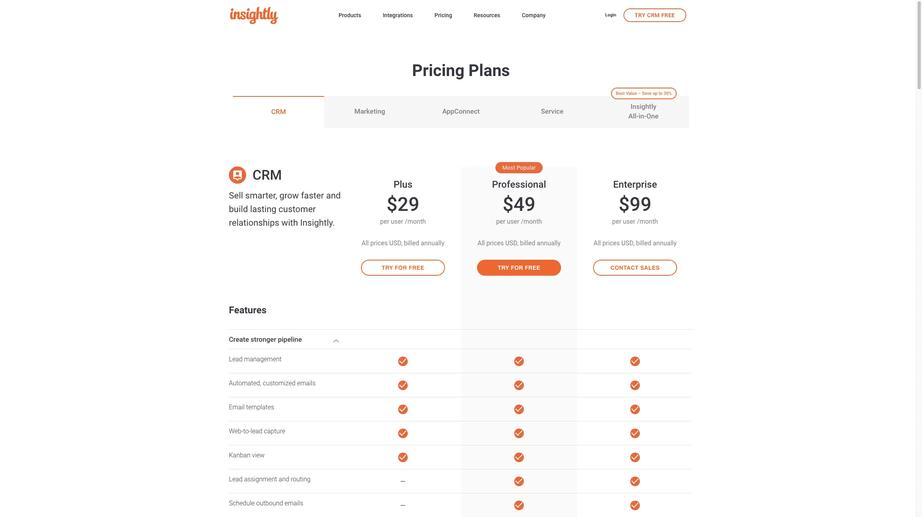 Task type: describe. For each thing, give the bounding box(es) containing it.
emails for automated, customized emails
[[297, 380, 316, 387]]

service
[[542, 107, 564, 115]]

annually for 29
[[421, 240, 445, 247]]

contact sales link
[[587, 260, 684, 296]]

assignment
[[244, 476, 277, 484]]

/month for 99
[[638, 218, 659, 226]]

to-
[[243, 428, 251, 435]]

up
[[653, 91, 658, 96]]

lasting
[[250, 204, 277, 214]]

49
[[514, 193, 536, 216]]

1 vertical spatial and
[[279, 476, 289, 484]]

enterprise
[[614, 179, 658, 190]]

professional
[[492, 179, 547, 190]]

products and bundles tab list
[[233, 88, 690, 128]]

crm icon image
[[229, 167, 246, 184]]

pricing link
[[435, 10, 453, 21]]

/month for 49
[[521, 218, 542, 226]]

login link
[[606, 12, 617, 19]]

resources link
[[474, 10, 501, 21]]

99
[[630, 193, 652, 216]]

2 try for free link from the left
[[471, 260, 568, 296]]

company link
[[522, 10, 546, 21]]

lead for lead management
[[229, 356, 243, 363]]

all prices usd, billed annually for 49
[[478, 240, 561, 247]]

popular
[[517, 164, 536, 171]]

annually for 99
[[654, 240, 677, 247]]

save
[[643, 91, 652, 96]]

capture
[[264, 428, 285, 435]]

create
[[229, 336, 249, 344]]

crm inside the try crm free button
[[648, 12, 660, 18]]

per for 99
[[613, 218, 622, 226]]

insightly all-in-one
[[629, 103, 659, 120]]

1 try for free from the left
[[382, 265, 425, 271]]

1 free from the left
[[409, 265, 425, 271]]

products link
[[339, 10, 361, 21]]

faster
[[301, 191, 324, 201]]

$ 29 per user /month
[[380, 193, 426, 226]]

2 for from the left
[[511, 265, 524, 271]]

user for 49
[[507, 218, 520, 226]]

automated, customized emails
[[229, 380, 316, 387]]

products
[[339, 12, 361, 18]]

kanban view
[[229, 452, 265, 459]]

service link
[[507, 96, 598, 128]]

all-
[[629, 112, 639, 120]]

build
[[229, 204, 248, 214]]

relationships
[[229, 218, 280, 228]]

plans
[[469, 61, 510, 80]]

schedule outbound emails
[[229, 500, 303, 508]]

with
[[282, 218, 298, 228]]

30%
[[664, 91, 673, 96]]

contact
[[611, 265, 639, 271]]

1 try for free button from the left
[[361, 260, 445, 276]]

most
[[503, 164, 516, 171]]

try inside button
[[635, 12, 646, 18]]

pricing for pricing plans
[[413, 61, 465, 80]]

stronger
[[251, 336, 277, 344]]

view
[[252, 452, 265, 459]]

appconnect
[[443, 107, 480, 115]]

best
[[617, 91, 625, 96]]

features
[[229, 305, 267, 316]]

user for 29
[[391, 218, 404, 226]]

try crm free
[[635, 12, 676, 18]]

1 try for free link from the left
[[355, 260, 452, 296]]

2 vertical spatial crm
[[253, 167, 282, 183]]

kanban
[[229, 452, 251, 459]]

company
[[522, 12, 546, 18]]

schedule
[[229, 500, 255, 508]]

all for 29
[[362, 240, 369, 247]]

value
[[626, 91, 638, 96]]

sell smarter, grow faster and build lasting customer relationships with insightly.
[[229, 191, 341, 228]]

lead for lead assignment and routing
[[229, 476, 243, 484]]

2 free from the left
[[525, 265, 541, 271]]

try crm free button
[[624, 8, 687, 22]]

all for 49
[[478, 240, 485, 247]]

$ 99 per user /month
[[613, 193, 659, 226]]

usd, for 49
[[506, 240, 519, 247]]

all prices usd, billed annually for 99
[[594, 240, 677, 247]]

crm inside 'crm' link
[[271, 108, 286, 116]]

smarter,
[[245, 191, 277, 201]]

automated,
[[229, 380, 261, 387]]

annually for 49
[[537, 240, 561, 247]]

and inside sell smarter, grow faster and build lasting customer relationships with insightly.
[[326, 191, 341, 201]]

usd, for 99
[[622, 240, 635, 247]]

crm link
[[233, 96, 324, 128]]

1 for from the left
[[395, 265, 407, 271]]



Task type: vqa. For each thing, say whether or not it's contained in the screenshot.
the bottom Ticket
no



Task type: locate. For each thing, give the bounding box(es) containing it.
/month for 29
[[405, 218, 426, 226]]

all prices usd, billed annually up 'contact sales' button
[[594, 240, 677, 247]]

marketing link
[[324, 96, 416, 128]]

per
[[380, 218, 390, 226], [497, 218, 506, 226], [613, 218, 622, 226]]

plus
[[394, 179, 413, 190]]

2 horizontal spatial $
[[619, 193, 630, 216]]

$ inside $ 49 per user /month
[[503, 193, 514, 216]]

1 /month from the left
[[405, 218, 426, 226]]

1 horizontal spatial try
[[498, 265, 510, 271]]

crm
[[648, 12, 660, 18], [271, 108, 286, 116], [253, 167, 282, 183]]

0 horizontal spatial prices
[[371, 240, 388, 247]]

1 horizontal spatial per
[[497, 218, 506, 226]]

annually
[[421, 240, 445, 247], [537, 240, 561, 247], [654, 240, 677, 247]]

/month inside $ 99 per user /month
[[638, 218, 659, 226]]

resources
[[474, 12, 501, 18]]

all for 99
[[594, 240, 601, 247]]

/month down 49
[[521, 218, 542, 226]]

sales
[[641, 265, 660, 271]]

1 horizontal spatial all
[[478, 240, 485, 247]]

0 horizontal spatial all prices usd, billed annually
[[362, 240, 445, 247]]

and right faster
[[326, 191, 341, 201]]

0 horizontal spatial per
[[380, 218, 390, 226]]

emails right customized
[[297, 380, 316, 387]]

2 billed from the left
[[521, 240, 536, 247]]

$ for 29
[[387, 193, 398, 216]]

chevron up image
[[332, 336, 341, 346]]

user for 99
[[624, 218, 636, 226]]

usd, down $ 29 per user /month
[[390, 240, 403, 247]]

1 horizontal spatial for
[[511, 265, 524, 271]]

and left routing
[[279, 476, 289, 484]]

2 user from the left
[[507, 218, 520, 226]]

prices
[[371, 240, 388, 247], [487, 240, 504, 247], [603, 240, 620, 247]]

0 horizontal spatial try for free link
[[355, 260, 452, 296]]

1 horizontal spatial /month
[[521, 218, 542, 226]]

1 horizontal spatial try for free link
[[471, 260, 568, 296]]

usd,
[[390, 240, 403, 247], [506, 240, 519, 247], [622, 240, 635, 247]]

insightly.
[[300, 218, 335, 228]]

1 per from the left
[[380, 218, 390, 226]]

1 billed from the left
[[404, 240, 420, 247]]

$ down 'enterprise'
[[619, 193, 630, 216]]

sell
[[229, 191, 243, 201]]

3 per from the left
[[613, 218, 622, 226]]

1 vertical spatial lead
[[229, 476, 243, 484]]

per inside $ 29 per user /month
[[380, 218, 390, 226]]

2 horizontal spatial all
[[594, 240, 601, 247]]

best value – save up to 30%
[[617, 91, 673, 96]]

emails
[[297, 380, 316, 387], [285, 500, 303, 508]]

2 prices from the left
[[487, 240, 504, 247]]

3 usd, from the left
[[622, 240, 635, 247]]

try for free link
[[355, 260, 452, 296], [471, 260, 568, 296]]

0 horizontal spatial user
[[391, 218, 404, 226]]

customized
[[263, 380, 296, 387]]

1 lead from the top
[[229, 356, 243, 363]]

billed down $ 29 per user /month
[[404, 240, 420, 247]]

routing
[[291, 476, 311, 484]]

pipeline
[[278, 336, 302, 344]]

integrations
[[383, 12, 413, 18]]

0 horizontal spatial try for free
[[382, 265, 425, 271]]

usd, down $ 49 per user /month
[[506, 240, 519, 247]]

1 horizontal spatial annually
[[537, 240, 561, 247]]

2 all from the left
[[478, 240, 485, 247]]

customer
[[279, 204, 316, 214]]

lead assignment and routing
[[229, 476, 311, 484]]

1 $ from the left
[[387, 193, 398, 216]]

1 horizontal spatial all prices usd, billed annually
[[478, 240, 561, 247]]

all prices usd, billed annually down $ 29 per user /month
[[362, 240, 445, 247]]

$ for 99
[[619, 193, 630, 216]]

user inside $ 29 per user /month
[[391, 218, 404, 226]]

$ for 49
[[503, 193, 514, 216]]

prices for 29
[[371, 240, 388, 247]]

billed down $ 49 per user /month
[[521, 240, 536, 247]]

lead
[[251, 428, 263, 435]]

2 /month from the left
[[521, 218, 542, 226]]

free
[[409, 265, 425, 271], [525, 265, 541, 271]]

web-to-lead capture
[[229, 428, 285, 435]]

0 horizontal spatial usd,
[[390, 240, 403, 247]]

3 annually from the left
[[654, 240, 677, 247]]

lead down kanban
[[229, 476, 243, 484]]

1 horizontal spatial and
[[326, 191, 341, 201]]

0 horizontal spatial all
[[362, 240, 369, 247]]

2 horizontal spatial /month
[[638, 218, 659, 226]]

emails right outbound
[[285, 500, 303, 508]]

2 per from the left
[[497, 218, 506, 226]]

2 annually from the left
[[537, 240, 561, 247]]

marketing
[[355, 107, 386, 115]]

appconnect link
[[416, 96, 507, 128]]

2 horizontal spatial annually
[[654, 240, 677, 247]]

3 all prices usd, billed annually from the left
[[594, 240, 677, 247]]

1 vertical spatial pricing
[[413, 61, 465, 80]]

to
[[659, 91, 663, 96]]

2 usd, from the left
[[506, 240, 519, 247]]

1 usd, from the left
[[390, 240, 403, 247]]

insightly logo image
[[230, 7, 278, 24]]

1 vertical spatial crm
[[271, 108, 286, 116]]

29
[[398, 193, 420, 216]]

1 horizontal spatial usd,
[[506, 240, 519, 247]]

2 try for free from the left
[[498, 265, 541, 271]]

0 vertical spatial lead
[[229, 356, 243, 363]]

try for free button
[[361, 260, 445, 276], [478, 260, 562, 276]]

1 horizontal spatial prices
[[487, 240, 504, 247]]

1 horizontal spatial try for free
[[498, 265, 541, 271]]

–
[[639, 91, 642, 96]]

0 horizontal spatial try for free button
[[361, 260, 445, 276]]

outbound
[[256, 500, 283, 508]]

0 horizontal spatial for
[[395, 265, 407, 271]]

user inside $ 99 per user /month
[[624, 218, 636, 226]]

for
[[395, 265, 407, 271], [511, 265, 524, 271]]

per for 29
[[380, 218, 390, 226]]

insightly logo link
[[230, 7, 326, 24]]

3 prices from the left
[[603, 240, 620, 247]]

$ down plus
[[387, 193, 398, 216]]

prices for 49
[[487, 240, 504, 247]]

2 lead from the top
[[229, 476, 243, 484]]

2 $ from the left
[[503, 193, 514, 216]]

insightly
[[631, 103, 657, 111]]

$ 49 per user /month
[[497, 193, 542, 226]]

2 horizontal spatial all prices usd, billed annually
[[594, 240, 677, 247]]

management
[[244, 356, 282, 363]]

1 user from the left
[[391, 218, 404, 226]]

0 horizontal spatial try
[[382, 265, 393, 271]]

/month inside $ 49 per user /month
[[521, 218, 542, 226]]

and
[[326, 191, 341, 201], [279, 476, 289, 484]]

0 horizontal spatial $
[[387, 193, 398, 216]]

all prices usd, billed annually down $ 49 per user /month
[[478, 240, 561, 247]]

$ down professional
[[503, 193, 514, 216]]

2 horizontal spatial user
[[624, 218, 636, 226]]

per for 49
[[497, 218, 506, 226]]

1 vertical spatial emails
[[285, 500, 303, 508]]

web-
[[229, 428, 243, 435]]

1 horizontal spatial user
[[507, 218, 520, 226]]

templates
[[246, 404, 274, 411]]

1 prices from the left
[[371, 240, 388, 247]]

2 horizontal spatial per
[[613, 218, 622, 226]]

user down 49
[[507, 218, 520, 226]]

$
[[387, 193, 398, 216], [503, 193, 514, 216], [619, 193, 630, 216]]

one
[[647, 112, 659, 120]]

prices for 99
[[603, 240, 620, 247]]

1 horizontal spatial billed
[[521, 240, 536, 247]]

3 $ from the left
[[619, 193, 630, 216]]

3 all from the left
[[594, 240, 601, 247]]

billed for 99
[[637, 240, 652, 247]]

1 horizontal spatial $
[[503, 193, 514, 216]]

usd, for 29
[[390, 240, 403, 247]]

lead down create
[[229, 356, 243, 363]]

1 horizontal spatial free
[[525, 265, 541, 271]]

per inside $ 99 per user /month
[[613, 218, 622, 226]]

try crm free link
[[624, 8, 687, 22]]

email
[[229, 404, 245, 411]]

usd, up contact
[[622, 240, 635, 247]]

0 horizontal spatial free
[[409, 265, 425, 271]]

try for free
[[382, 265, 425, 271], [498, 265, 541, 271]]

per inside $ 49 per user /month
[[497, 218, 506, 226]]

billed for 49
[[521, 240, 536, 247]]

pricing for pricing
[[435, 12, 453, 18]]

3 billed from the left
[[637, 240, 652, 247]]

login
[[606, 12, 617, 18]]

$ inside $ 99 per user /month
[[619, 193, 630, 216]]

2 try for free button from the left
[[478, 260, 562, 276]]

2 horizontal spatial usd,
[[622, 240, 635, 247]]

most popular
[[503, 164, 536, 171]]

0 horizontal spatial and
[[279, 476, 289, 484]]

$ inside $ 29 per user /month
[[387, 193, 398, 216]]

0 horizontal spatial annually
[[421, 240, 445, 247]]

all prices usd, billed annually for 29
[[362, 240, 445, 247]]

try
[[635, 12, 646, 18], [382, 265, 393, 271], [498, 265, 510, 271]]

billed for 29
[[404, 240, 420, 247]]

0 vertical spatial and
[[326, 191, 341, 201]]

0 vertical spatial pricing
[[435, 12, 453, 18]]

all prices usd, billed annually
[[362, 240, 445, 247], [478, 240, 561, 247], [594, 240, 677, 247]]

3 user from the left
[[624, 218, 636, 226]]

/month down 99
[[638, 218, 659, 226]]

emails for schedule outbound emails
[[285, 500, 303, 508]]

/month
[[405, 218, 426, 226], [521, 218, 542, 226], [638, 218, 659, 226]]

lead
[[229, 356, 243, 363], [229, 476, 243, 484]]

contact sales button
[[594, 260, 678, 276]]

2 all prices usd, billed annually from the left
[[478, 240, 561, 247]]

billed
[[404, 240, 420, 247], [521, 240, 536, 247], [637, 240, 652, 247]]

1 all from the left
[[362, 240, 369, 247]]

0 vertical spatial emails
[[297, 380, 316, 387]]

0 vertical spatial crm
[[648, 12, 660, 18]]

billed up sales
[[637, 240, 652, 247]]

email templates
[[229, 404, 274, 411]]

2 horizontal spatial prices
[[603, 240, 620, 247]]

1 horizontal spatial try for free button
[[478, 260, 562, 276]]

in-
[[639, 112, 647, 120]]

0 horizontal spatial billed
[[404, 240, 420, 247]]

2 horizontal spatial billed
[[637, 240, 652, 247]]

1 all prices usd, billed annually from the left
[[362, 240, 445, 247]]

contact sales
[[611, 265, 660, 271]]

0 horizontal spatial /month
[[405, 218, 426, 226]]

/month down 29
[[405, 218, 426, 226]]

2 horizontal spatial try
[[635, 12, 646, 18]]

lead management
[[229, 356, 282, 363]]

1 annually from the left
[[421, 240, 445, 247]]

/month inside $ 29 per user /month
[[405, 218, 426, 226]]

grow
[[280, 191, 299, 201]]

user down 99
[[624, 218, 636, 226]]

user down 29
[[391, 218, 404, 226]]

pricing plans
[[413, 61, 510, 80]]

user inside $ 49 per user /month
[[507, 218, 520, 226]]

free
[[662, 12, 676, 18]]

integrations link
[[383, 10, 413, 21]]

3 /month from the left
[[638, 218, 659, 226]]

all
[[362, 240, 369, 247], [478, 240, 485, 247], [594, 240, 601, 247]]

create stronger pipeline
[[229, 336, 302, 344]]



